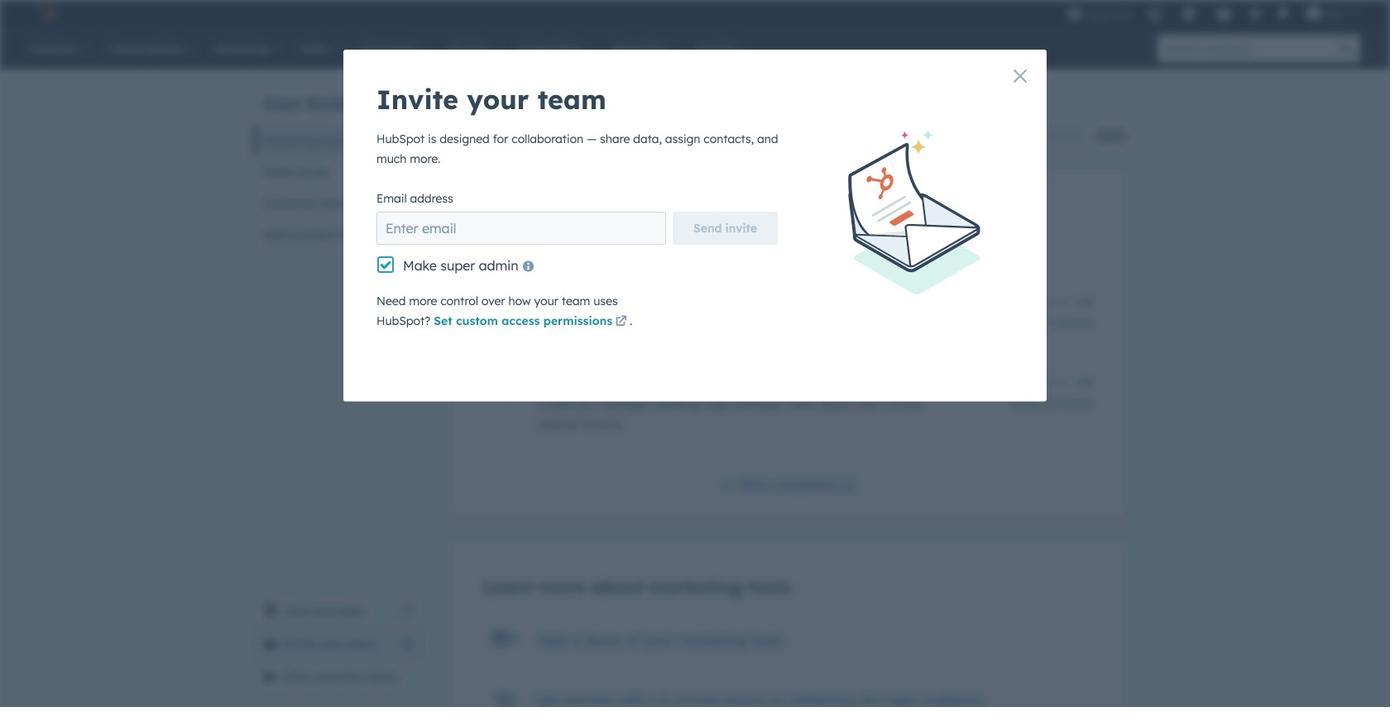Task type: describe. For each thing, give the bounding box(es) containing it.
link opens in a new window image
[[616, 317, 627, 328]]



Task type: locate. For each thing, give the bounding box(es) containing it.
gary orlando image
[[1307, 6, 1322, 21]]

user guides element
[[254, 71, 423, 251]]

marketplaces image
[[1182, 7, 1197, 22]]

progress bar
[[449, 127, 831, 144]]

dialog
[[343, 50, 1047, 402]]

link opens in a new window image
[[616, 312, 627, 332], [401, 602, 413, 622], [401, 606, 413, 617]]

Search HubSpot search field
[[1158, 35, 1333, 63]]

Enter email email field
[[377, 212, 666, 245]]

menu
[[1059, 0, 1371, 26]]

close image
[[1014, 70, 1027, 83]]



Task type: vqa. For each thing, say whether or not it's contained in the screenshot.
SEARCH NAME, PHONE, EMAIL ADDRESSES, OR COMPANY search box at the top left
no



